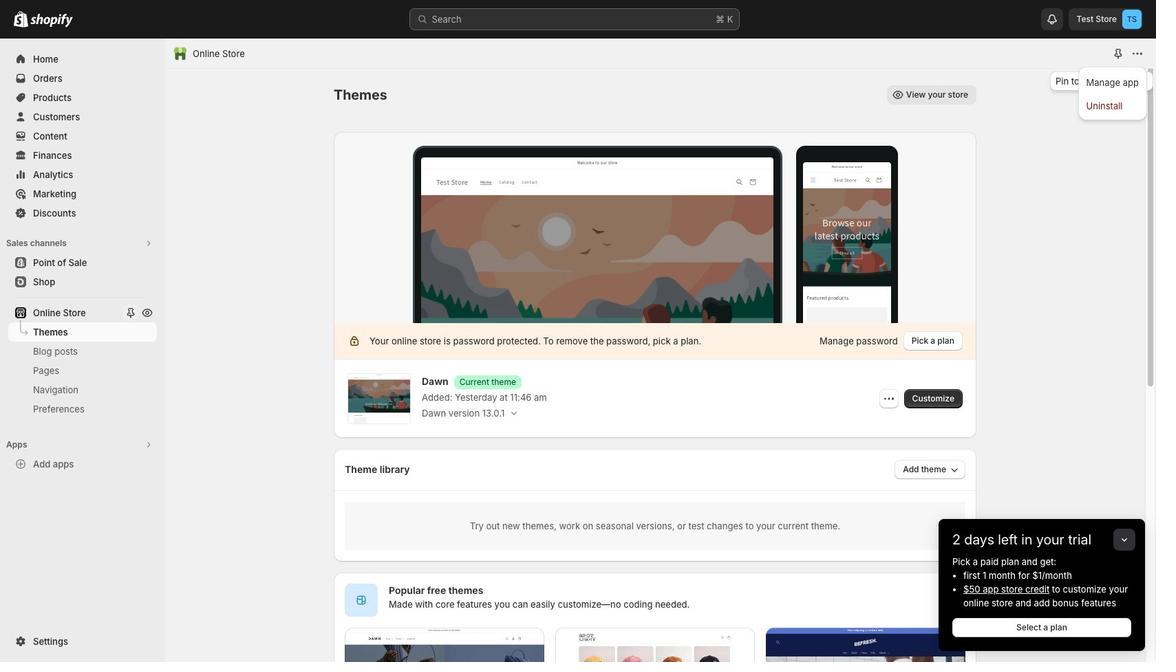Task type: describe. For each thing, give the bounding box(es) containing it.
0 horizontal spatial shopify image
[[14, 11, 28, 28]]

1 horizontal spatial shopify image
[[30, 14, 73, 28]]



Task type: vqa. For each thing, say whether or not it's contained in the screenshot.
Search countries text box
no



Task type: locate. For each thing, give the bounding box(es) containing it.
shopify image
[[14, 11, 28, 28], [30, 14, 73, 28]]

tooltip
[[1051, 72, 1154, 91]]

test store image
[[1123, 10, 1142, 29]]

online store image
[[173, 47, 187, 61]]



